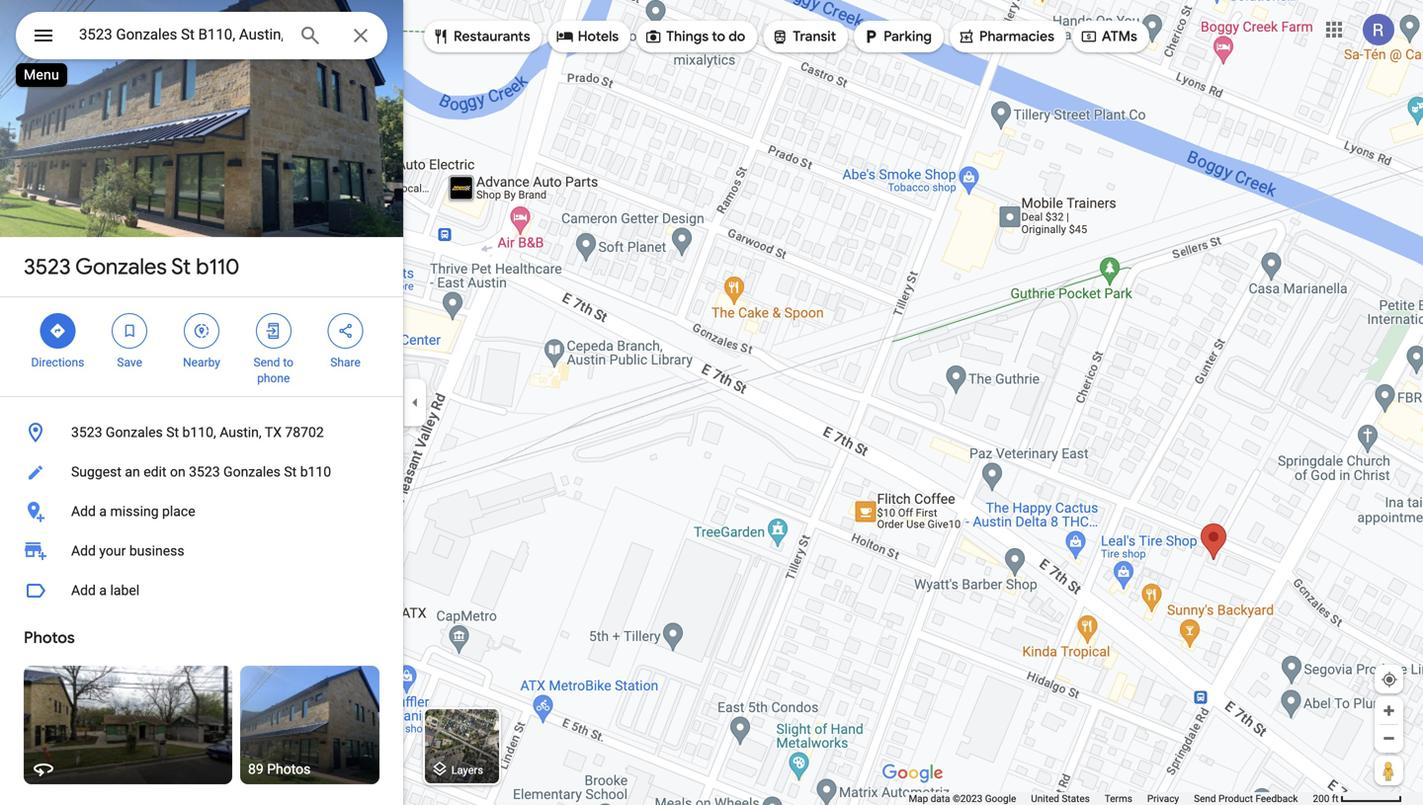Task type: vqa. For each thing, say whether or not it's contained in the screenshot.


Task type: locate. For each thing, give the bounding box(es) containing it.
b110 up 
[[196, 253, 240, 281]]

gonzales up an
[[106, 425, 163, 441]]

add for add your business
[[71, 543, 96, 559]]

send left product
[[1194, 793, 1216, 805]]

3523 inside "button"
[[71, 425, 102, 441]]

st down 78702 in the left bottom of the page
[[284, 464, 297, 480]]

send up phone
[[254, 356, 280, 370]]

3523 right on
[[189, 464, 220, 480]]

1 a from the top
[[99, 504, 107, 520]]

share
[[330, 356, 361, 370]]

1 vertical spatial gonzales
[[106, 425, 163, 441]]

1 vertical spatial st
[[166, 425, 179, 441]]

a inside button
[[99, 583, 107, 599]]

gonzales inside button
[[223, 464, 281, 480]]

add a label
[[71, 583, 140, 599]]

privacy
[[1147, 793, 1179, 805]]

2 vertical spatial gonzales
[[223, 464, 281, 480]]

200 ft
[[1313, 793, 1339, 805]]

add for add a label
[[71, 583, 96, 599]]

 transit
[[771, 26, 836, 47]]

st left the b110,
[[166, 425, 179, 441]]

privacy button
[[1147, 793, 1179, 806]]

to
[[712, 28, 725, 45], [283, 356, 294, 370]]

send for send product feedback
[[1194, 793, 1216, 805]]

on
[[170, 464, 185, 480]]

 restaurants
[[432, 26, 530, 47]]

add left your
[[71, 543, 96, 559]]

st
[[171, 253, 191, 281], [166, 425, 179, 441], [284, 464, 297, 480]]

suggest an edit on 3523 gonzales st b110 button
[[0, 453, 403, 492]]

to up phone
[[283, 356, 294, 370]]

b110 down 78702 in the left bottom of the page
[[300, 464, 331, 480]]

0 vertical spatial add
[[71, 504, 96, 520]]

google
[[985, 793, 1016, 805]]

b110 inside suggest an edit on 3523 gonzales st b110 button
[[300, 464, 331, 480]]

gonzales
[[75, 253, 167, 281], [106, 425, 163, 441], [223, 464, 281, 480]]

st inside the 3523 gonzales st b110, austin, tx 78702 "button"
[[166, 425, 179, 441]]

1 vertical spatial to
[[283, 356, 294, 370]]

1 vertical spatial photos
[[267, 762, 311, 778]]

1 vertical spatial a
[[99, 583, 107, 599]]

send
[[254, 356, 280, 370], [1194, 793, 1216, 805]]

add left label
[[71, 583, 96, 599]]

send inside button
[[1194, 793, 1216, 805]]

a left missing
[[99, 504, 107, 520]]

3523 up "suggest"
[[71, 425, 102, 441]]

st for b110
[[171, 253, 191, 281]]

2 vertical spatial add
[[71, 583, 96, 599]]

1 horizontal spatial photos
[[267, 762, 311, 778]]

200 ft button
[[1313, 793, 1403, 805]]

st up 'actions for 3523 gonzales st b110' region
[[171, 253, 191, 281]]

1 add from the top
[[71, 504, 96, 520]]

3 add from the top
[[71, 583, 96, 599]]

add a label button
[[0, 571, 403, 611]]

3523
[[24, 253, 71, 281], [71, 425, 102, 441], [189, 464, 220, 480]]

atms
[[1102, 28, 1137, 45]]

1 horizontal spatial send
[[1194, 793, 1216, 805]]

add down "suggest"
[[71, 504, 96, 520]]

a
[[99, 504, 107, 520], [99, 583, 107, 599]]


[[432, 26, 450, 47]]

None field
[[79, 23, 283, 46]]

0 vertical spatial 3523
[[24, 253, 71, 281]]


[[121, 320, 139, 342]]

send inside send to phone
[[254, 356, 280, 370]]

add your business link
[[0, 532, 403, 571]]

a inside button
[[99, 504, 107, 520]]

show your location image
[[1381, 671, 1399, 689]]

1 vertical spatial b110
[[300, 464, 331, 480]]

0 vertical spatial a
[[99, 504, 107, 520]]

united
[[1031, 793, 1059, 805]]

send to phone
[[254, 356, 294, 385]]

restaurants
[[454, 28, 530, 45]]

photos right 89
[[267, 762, 311, 778]]


[[32, 21, 55, 50]]

ft
[[1332, 793, 1339, 805]]

3523 for 3523 gonzales st b110
[[24, 253, 71, 281]]

add
[[71, 504, 96, 520], [71, 543, 96, 559], [71, 583, 96, 599]]

0 vertical spatial to
[[712, 28, 725, 45]]

1 horizontal spatial b110
[[300, 464, 331, 480]]

add a missing place button
[[0, 492, 403, 532]]

footer containing map data ©2023 google
[[909, 793, 1313, 806]]

1 horizontal spatial 3523
[[71, 425, 102, 441]]

footer
[[909, 793, 1313, 806]]

gonzales inside "button"
[[106, 425, 163, 441]]

add inside button
[[71, 583, 96, 599]]

save
[[117, 356, 142, 370]]

0 horizontal spatial photos
[[24, 628, 75, 648]]

collapse side panel image
[[404, 392, 426, 414]]

an
[[125, 464, 140, 480]]

actions for 3523 gonzales st b110 region
[[0, 298, 403, 396]]


[[1080, 26, 1098, 47]]


[[958, 26, 976, 47]]

a left label
[[99, 583, 107, 599]]

 things to do
[[645, 26, 746, 47]]

b110
[[196, 253, 240, 281], [300, 464, 331, 480]]

3523 up 
[[24, 253, 71, 281]]

add inside button
[[71, 504, 96, 520]]

united states
[[1031, 793, 1090, 805]]

0 horizontal spatial 3523
[[24, 253, 71, 281]]

gonzales for b110
[[75, 253, 167, 281]]

1 horizontal spatial to
[[712, 28, 725, 45]]

0 horizontal spatial send
[[254, 356, 280, 370]]

2 horizontal spatial 3523
[[189, 464, 220, 480]]

1 vertical spatial 3523
[[71, 425, 102, 441]]

2 a from the top
[[99, 583, 107, 599]]

1 vertical spatial add
[[71, 543, 96, 559]]

layers
[[451, 764, 483, 777]]

parking
[[884, 28, 932, 45]]

place
[[162, 504, 195, 520]]

1 vertical spatial send
[[1194, 793, 1216, 805]]

0 vertical spatial send
[[254, 356, 280, 370]]

b110,
[[182, 425, 216, 441]]


[[49, 320, 67, 342]]

to left do at right top
[[712, 28, 725, 45]]

0 vertical spatial st
[[171, 253, 191, 281]]

gonzales down austin,
[[223, 464, 281, 480]]

photos down add a label
[[24, 628, 75, 648]]

3523 gonzales st b110, austin, tx 78702 button
[[0, 413, 403, 453]]

0 vertical spatial gonzales
[[75, 253, 167, 281]]

2 add from the top
[[71, 543, 96, 559]]

data
[[931, 793, 950, 805]]

0 vertical spatial b110
[[196, 253, 240, 281]]

3523 Gonzales St B110, Austin, TX 78702 field
[[16, 12, 387, 59]]


[[862, 26, 880, 47]]

0 vertical spatial photos
[[24, 628, 75, 648]]

0 horizontal spatial to
[[283, 356, 294, 370]]

to inside send to phone
[[283, 356, 294, 370]]

product
[[1219, 793, 1253, 805]]

78702
[[285, 425, 324, 441]]

 button
[[16, 12, 71, 63]]


[[265, 320, 282, 342]]

add for add a missing place
[[71, 504, 96, 520]]

gonzales up 
[[75, 253, 167, 281]]

photos
[[24, 628, 75, 648], [267, 762, 311, 778]]

2 vertical spatial 3523
[[189, 464, 220, 480]]

3523 gonzales st b110, austin, tx 78702
[[71, 425, 324, 441]]

gonzales for b110,
[[106, 425, 163, 441]]

add your business
[[71, 543, 184, 559]]

transit
[[793, 28, 836, 45]]

label
[[110, 583, 140, 599]]

2 vertical spatial st
[[284, 464, 297, 480]]

states
[[1062, 793, 1090, 805]]


[[771, 26, 789, 47]]



Task type: describe. For each thing, give the bounding box(es) containing it.
missing
[[110, 504, 159, 520]]

add a missing place
[[71, 504, 195, 520]]

st for b110,
[[166, 425, 179, 441]]

3523 gonzales st b110 main content
[[0, 0, 403, 806]]

send for send to phone
[[254, 356, 280, 370]]

 hotels
[[556, 26, 619, 47]]

google account: ruby anderson  
(rubyanndersson@gmail.com) image
[[1363, 14, 1395, 46]]

zoom in image
[[1382, 704, 1397, 719]]

hotels
[[578, 28, 619, 45]]

0 horizontal spatial b110
[[196, 253, 240, 281]]

suggest
[[71, 464, 122, 480]]

 atms
[[1080, 26, 1137, 47]]

©2023
[[953, 793, 983, 805]]

photos inside button
[[267, 762, 311, 778]]

show street view coverage image
[[1375, 756, 1404, 786]]

send product feedback
[[1194, 793, 1298, 805]]

89 photos
[[248, 762, 311, 778]]

a for label
[[99, 583, 107, 599]]

nearby
[[183, 356, 220, 370]]

st inside suggest an edit on 3523 gonzales st b110 button
[[284, 464, 297, 480]]

feedback
[[1256, 793, 1298, 805]]

 pharmacies
[[958, 26, 1055, 47]]

200
[[1313, 793, 1330, 805]]

google maps element
[[0, 0, 1423, 806]]


[[556, 26, 574, 47]]

send product feedback button
[[1194, 793, 1298, 806]]

your
[[99, 543, 126, 559]]

terms
[[1105, 793, 1133, 805]]

to inside  things to do
[[712, 28, 725, 45]]

89 photos button
[[240, 666, 380, 785]]


[[193, 320, 211, 342]]

3523 gonzales st b110
[[24, 253, 240, 281]]

tx
[[265, 425, 282, 441]]

directions
[[31, 356, 84, 370]]

 search field
[[16, 12, 387, 63]]

zoom out image
[[1382, 731, 1397, 746]]

3523 for 3523 gonzales st b110, austin, tx 78702
[[71, 425, 102, 441]]

terms button
[[1105, 793, 1133, 806]]

phone
[[257, 372, 290, 385]]

map
[[909, 793, 928, 805]]

pharmacies
[[979, 28, 1055, 45]]

business
[[129, 543, 184, 559]]

united states button
[[1031, 793, 1090, 806]]


[[645, 26, 662, 47]]

do
[[729, 28, 746, 45]]

things
[[666, 28, 709, 45]]

footer inside google maps element
[[909, 793, 1313, 806]]

map data ©2023 google
[[909, 793, 1016, 805]]

austin,
[[220, 425, 262, 441]]

89
[[248, 762, 264, 778]]

none field inside 3523 gonzales st b110, austin, tx 78702 field
[[79, 23, 283, 46]]


[[337, 320, 354, 342]]

3523 inside button
[[189, 464, 220, 480]]

edit
[[144, 464, 167, 480]]

 parking
[[862, 26, 932, 47]]

a for missing
[[99, 504, 107, 520]]

suggest an edit on 3523 gonzales st b110
[[71, 464, 331, 480]]



